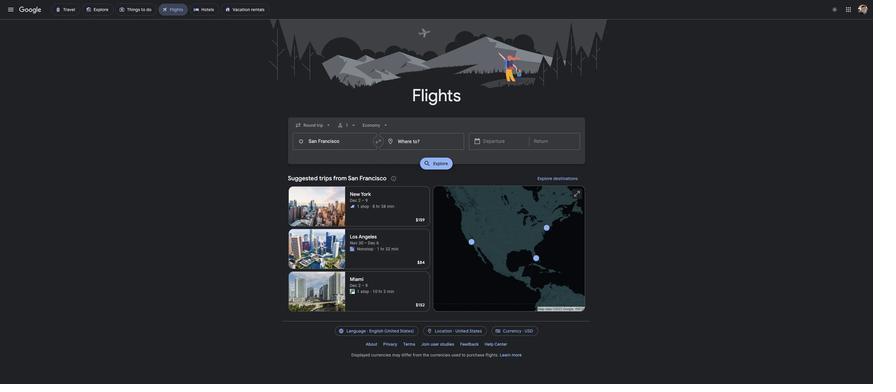 Task type: locate. For each thing, give the bounding box(es) containing it.
explore destinations
[[538, 176, 578, 181]]

1 vertical spatial explore
[[538, 176, 552, 181]]

38
[[381, 204, 386, 209]]

0 horizontal spatial currencies
[[371, 353, 391, 357]]

32
[[385, 247, 390, 251]]

hr left 32
[[380, 247, 384, 251]]

usd
[[525, 328, 533, 334]]

from
[[333, 175, 347, 182], [413, 353, 422, 357]]

8 hr 38 min
[[373, 204, 394, 209]]

2 – 9 down york
[[358, 198, 368, 203]]

york
[[361, 191, 371, 197]]

min
[[387, 204, 394, 209], [391, 247, 399, 251], [387, 289, 394, 294]]

learn
[[500, 353, 511, 357]]

explore inside button
[[433, 161, 448, 166]]

2 currencies from the left
[[430, 353, 450, 357]]

 image
[[370, 203, 371, 209], [375, 246, 376, 252], [370, 289, 371, 294]]

2 – 9
[[358, 198, 368, 203], [358, 283, 368, 288]]

$159
[[416, 217, 425, 223]]

explore destinations button
[[530, 171, 585, 186]]

 image for miami
[[370, 289, 371, 294]]

currencies down join user studies 'link'
[[430, 353, 450, 357]]

1 stop down miami dec 2 – 9
[[357, 289, 369, 294]]

1 stop from the top
[[361, 204, 369, 209]]

miami dec 2 – 9
[[350, 277, 368, 288]]

152 US dollars text field
[[416, 302, 425, 308]]

dec
[[350, 198, 357, 203], [350, 283, 357, 288]]

min right 2
[[387, 289, 394, 294]]

join
[[421, 342, 430, 347]]

displayed currencies may differ from the currencies used to purchase flights. learn more
[[351, 353, 522, 357]]

1 vertical spatial stop
[[361, 289, 369, 294]]

1 dec from the top
[[350, 198, 357, 203]]

1 stop for dec
[[357, 289, 369, 294]]

159 US dollars text field
[[416, 217, 425, 223]]

2 1 stop from the top
[[357, 289, 369, 294]]

new york dec 2 – 9
[[350, 191, 371, 203]]

Where to? text field
[[380, 133, 464, 150]]

dec inside miami dec 2 – 9
[[350, 283, 357, 288]]

0 vertical spatial dec
[[350, 198, 357, 203]]

feedback
[[460, 342, 479, 347]]

dec up frontier icon
[[350, 283, 357, 288]]

2 – 9 inside miami dec 2 – 9
[[358, 283, 368, 288]]

terms link
[[400, 339, 418, 349]]

(united
[[384, 328, 399, 334]]

0 vertical spatial  image
[[370, 203, 371, 209]]

min for new york
[[387, 204, 394, 209]]

used
[[451, 353, 461, 357]]

2 dec from the top
[[350, 283, 357, 288]]

2 2 – 9 from the top
[[358, 283, 368, 288]]

hr left 2
[[378, 289, 382, 294]]

feedback link
[[457, 339, 482, 349]]

1 hr 32 min
[[377, 247, 399, 251]]

0 vertical spatial explore
[[433, 161, 448, 166]]

0 vertical spatial min
[[387, 204, 394, 209]]

stop left 8
[[361, 204, 369, 209]]

explore
[[433, 161, 448, 166], [538, 176, 552, 181]]

stop for dec
[[361, 289, 369, 294]]

hr
[[376, 204, 380, 209], [380, 247, 384, 251], [378, 289, 382, 294]]

dec inside new york dec 2 – 9
[[350, 198, 357, 203]]

 image right 'nonstop' at the left of page
[[375, 246, 376, 252]]

may
[[392, 353, 400, 357]]

about link
[[363, 339, 380, 349]]

help
[[485, 342, 493, 347]]

1 vertical spatial from
[[413, 353, 422, 357]]

10
[[373, 289, 377, 294]]

10 hr 2 min
[[373, 289, 394, 294]]

nov
[[350, 241, 357, 245]]

explore button
[[420, 158, 453, 170]]

from left san
[[333, 175, 347, 182]]

1
[[346, 123, 348, 128], [357, 204, 359, 209], [377, 247, 379, 251], [357, 289, 359, 294]]

2 – 9 down miami
[[358, 283, 368, 288]]

min for los angeles
[[391, 247, 399, 251]]

1 vertical spatial 2 – 9
[[358, 283, 368, 288]]

suggested trips from san francisco
[[288, 175, 387, 182]]

stop for york
[[361, 204, 369, 209]]

1 1 stop from the top
[[357, 204, 369, 209]]

0 vertical spatial 2 – 9
[[358, 198, 368, 203]]

frontier image
[[350, 289, 355, 294]]

explore inside button
[[538, 176, 552, 181]]

1 horizontal spatial currencies
[[430, 353, 450, 357]]

8
[[373, 204, 375, 209]]

1 vertical spatial dec
[[350, 283, 357, 288]]

2 vertical spatial hr
[[378, 289, 382, 294]]

1 stop
[[357, 204, 369, 209], [357, 289, 369, 294]]

join user studies link
[[418, 339, 457, 349]]

stop left 10
[[361, 289, 369, 294]]

 image left 8
[[370, 203, 371, 209]]

min right 38
[[387, 204, 394, 209]]

0 vertical spatial 1 stop
[[357, 204, 369, 209]]

1 button
[[335, 118, 359, 132]]

los
[[350, 234, 358, 240]]

explore left destinations
[[538, 176, 552, 181]]

2 vertical spatial  image
[[370, 289, 371, 294]]

currencies
[[371, 353, 391, 357], [430, 353, 450, 357]]

None field
[[293, 120, 334, 131], [360, 120, 391, 131], [293, 120, 334, 131], [360, 120, 391, 131]]

1 vertical spatial hr
[[380, 247, 384, 251]]

1 vertical spatial  image
[[375, 246, 376, 252]]

30 – dec
[[358, 241, 375, 245]]

2 stop from the top
[[361, 289, 369, 294]]

hr right 8
[[376, 204, 380, 209]]

1 horizontal spatial explore
[[538, 176, 552, 181]]

stop
[[361, 204, 369, 209], [361, 289, 369, 294]]

angeles
[[359, 234, 377, 240]]

1 horizontal spatial from
[[413, 353, 422, 357]]

suggested
[[288, 175, 318, 182]]

currencies down 'privacy' 'link'
[[371, 353, 391, 357]]

1 vertical spatial min
[[391, 247, 399, 251]]

from left the
[[413, 353, 422, 357]]

min right 32
[[391, 247, 399, 251]]

purchase
[[467, 353, 484, 357]]

hr for new york
[[376, 204, 380, 209]]

explore down where to? text box
[[433, 161, 448, 166]]

0 vertical spatial hr
[[376, 204, 380, 209]]

$84
[[417, 260, 425, 265]]

terms
[[403, 342, 415, 347]]

2 vertical spatial min
[[387, 289, 394, 294]]

min for miami
[[387, 289, 394, 294]]

1 vertical spatial 1 stop
[[357, 289, 369, 294]]

0 vertical spatial stop
[[361, 204, 369, 209]]

None text field
[[293, 133, 377, 150]]

1 2 – 9 from the top
[[358, 198, 368, 203]]

0 horizontal spatial from
[[333, 175, 347, 182]]

0 vertical spatial from
[[333, 175, 347, 182]]

0 horizontal spatial explore
[[433, 161, 448, 166]]

1 stop down new york dec 2 – 9
[[357, 204, 369, 209]]

new
[[350, 191, 360, 197]]

dec up frontier and spirit icon
[[350, 198, 357, 203]]

states
[[469, 328, 482, 334]]

 image left 10
[[370, 289, 371, 294]]

Flight search field
[[283, 117, 590, 171]]



Task type: vqa. For each thing, say whether or not it's contained in the screenshot.


Task type: describe. For each thing, give the bounding box(es) containing it.
more
[[512, 353, 522, 357]]

Departure text field
[[483, 133, 525, 149]]

to
[[462, 353, 466, 357]]

differ
[[401, 353, 412, 357]]

flights
[[412, 85, 461, 106]]

flights.
[[485, 353, 499, 357]]

miami
[[350, 277, 363, 283]]

frontier and spirit image
[[350, 204, 355, 209]]

nonstop
[[357, 247, 373, 251]]

explore for explore
[[433, 161, 448, 166]]

los angeles nov 30 – dec 6
[[350, 234, 379, 245]]

1 currencies from the left
[[371, 353, 391, 357]]

1 inside popup button
[[346, 123, 348, 128]]

language
[[346, 328, 366, 334]]

2 – 9 inside new york dec 2 – 9
[[358, 198, 368, 203]]

join user studies
[[421, 342, 454, 347]]

hr for los angeles
[[380, 247, 384, 251]]

united states
[[455, 328, 482, 334]]

united image
[[350, 247, 355, 251]]

san
[[348, 175, 358, 182]]

the
[[423, 353, 429, 357]]

studies
[[440, 342, 454, 347]]

change appearance image
[[827, 2, 842, 17]]

english (united states)
[[369, 328, 414, 334]]

hr for miami
[[378, 289, 382, 294]]

currency
[[503, 328, 521, 334]]

user
[[431, 342, 439, 347]]

suggested trips from san francisco region
[[288, 171, 585, 314]]

2
[[383, 289, 386, 294]]

explore for explore destinations
[[538, 176, 552, 181]]

states)
[[400, 328, 414, 334]]

 image for los angeles
[[375, 246, 376, 252]]

 image for new york
[[370, 203, 371, 209]]

francisco
[[360, 175, 387, 182]]

displayed
[[351, 353, 370, 357]]

$152
[[416, 302, 425, 308]]

english
[[369, 328, 383, 334]]

united
[[455, 328, 469, 334]]

help center link
[[482, 339, 510, 349]]

1 stop for york
[[357, 204, 369, 209]]

Return text field
[[534, 133, 575, 149]]

location
[[435, 328, 452, 334]]

6
[[376, 241, 379, 245]]

learn more link
[[500, 353, 522, 357]]

help center
[[485, 342, 507, 347]]

trips
[[319, 175, 332, 182]]

from inside suggested trips from san francisco region
[[333, 175, 347, 182]]

main menu image
[[7, 6, 14, 13]]

about
[[366, 342, 377, 347]]

privacy link
[[380, 339, 400, 349]]

privacy
[[383, 342, 397, 347]]

84 US dollars text field
[[417, 260, 425, 265]]

destinations
[[553, 176, 578, 181]]

center
[[495, 342, 507, 347]]



